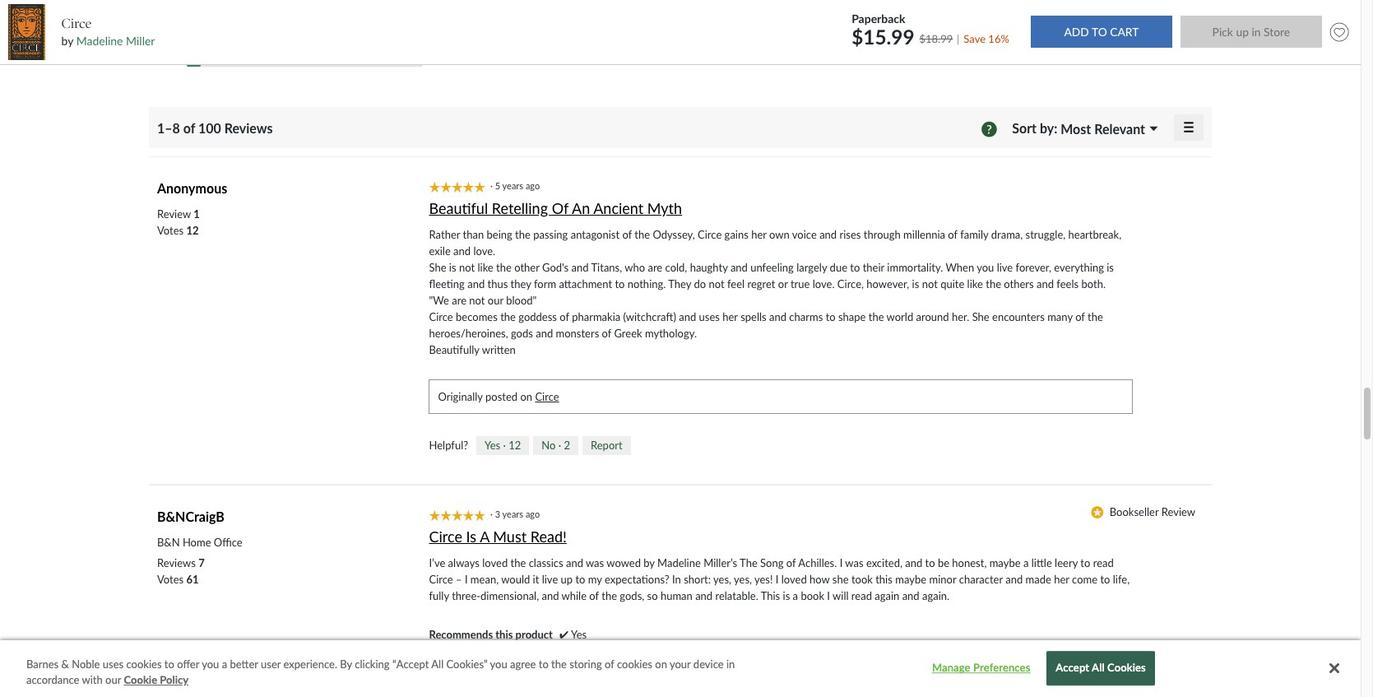 Task type: describe. For each thing, give the bounding box(es) containing it.
i left will
[[827, 589, 830, 603]]

live inside i've always loved the classics and was wowed by madeline miller's the song of achilles.  i was excited, and to be honest, maybe a little leery to read circe – i mean, would it live up to my expectations?  in short:  yes, yes, yes!  i loved how she took this maybe minor character and made her come to life, fully three-dimensional, and while of the gods, so human and relatable.  this is a book i will read again and again.
[[542, 573, 558, 586]]

again
[[875, 589, 900, 603]]

list for anonymous
[[157, 206, 200, 239]]

manage preferences button
[[930, 652, 1033, 685]]

largely
[[797, 261, 827, 274]]

and up 'attachment'
[[572, 261, 589, 274]]

recommends
[[429, 628, 493, 641]]

circe,
[[838, 277, 864, 291]]

of right song at the bottom right
[[787, 557, 796, 570]]

struggle,
[[1026, 228, 1066, 241]]

· left storing
[[559, 660, 561, 673]]

miller
[[126, 34, 155, 48]]

· left 5
[[490, 180, 493, 191]]

however,
[[867, 277, 910, 291]]

2 for ✔
[[564, 660, 570, 673]]

1 vertical spatial like
[[967, 277, 983, 291]]

little
[[1032, 557, 1052, 570]]

1 was from the left
[[586, 557, 604, 570]]

the up thus
[[496, 261, 512, 274]]

votes inside review 1 votes 12
[[157, 224, 184, 237]]

would
[[501, 573, 530, 586]]

forever,
[[1016, 261, 1052, 274]]

product
[[516, 628, 553, 641]]

$15.99 $18.99
[[852, 24, 953, 48]]

review 1 votes 12
[[157, 207, 200, 237]]

beautiful
[[429, 199, 488, 217]]

must
[[493, 527, 527, 545]]

and up up
[[566, 557, 583, 570]]

· left 17
[[503, 660, 506, 673]]

0 horizontal spatial her
[[723, 310, 738, 323]]

haughty
[[690, 261, 728, 274]]

years for 3
[[502, 509, 523, 520]]

leery
[[1055, 557, 1078, 570]]

to left 'be'
[[925, 557, 935, 570]]

i right –
[[465, 573, 468, 586]]

≡
[[1183, 116, 1195, 138]]

noble
[[72, 658, 100, 671]]

by
[[340, 658, 352, 671]]

unfeeling
[[751, 261, 794, 274]]

of inside barnes & noble uses cookies to offer you a better user experience. by clicking "accept all cookies" you agree to the storing of cookies on your device in accordance with our
[[605, 658, 614, 671]]

short:
[[684, 573, 711, 586]]

0 horizontal spatial loved
[[482, 557, 508, 570]]

helpful? for yes · 12
[[429, 439, 468, 452]]

madeline inside circe by madeline miller
[[76, 34, 123, 48]]

achilles.
[[798, 557, 837, 570]]

of right 1–8
[[183, 120, 195, 136]]

1 inside review 1 votes 12
[[194, 207, 200, 221]]

· 3 years ago
[[490, 509, 545, 520]]

of down pharmakia
[[602, 327, 612, 340]]

report for recommends this product ✔ yes
[[591, 660, 623, 673]]

0 horizontal spatial this
[[496, 628, 513, 641]]

to left life,
[[1101, 573, 1111, 586]]

god's
[[542, 261, 569, 274]]

passing
[[533, 228, 568, 241]]

add to wishlist image
[[1326, 19, 1353, 45]]

relevant
[[1095, 121, 1146, 136]]

· down posted
[[503, 438, 506, 451]]

antagonist
[[571, 228, 620, 241]]

by inside circe by madeline miller
[[61, 34, 73, 48]]

being
[[487, 228, 513, 241]]

manage
[[932, 661, 971, 675]]

0 horizontal spatial she
[[429, 261, 446, 274]]

by inside i've always loved the classics and was wowed by madeline miller's the song of achilles.  i was excited, and to be honest, maybe a little leery to read circe – i mean, would it live up to my expectations?  in short:  yes, yes, yes!  i loved how she took this maybe minor character and made her come to life, fully three-dimensional, and while of the gods, so human and relatable.  this is a book i will read again and again.
[[644, 557, 655, 570]]

1–8 of 100 reviews alert
[[157, 120, 279, 136]]

quite
[[941, 277, 965, 291]]

and down than
[[454, 244, 471, 258]]

the left odyssey, on the top of the page
[[635, 228, 650, 241]]

no · 2 for ✔
[[542, 660, 570, 673]]

not down immortality.
[[922, 277, 938, 291]]

2 cookies from the left
[[617, 658, 653, 671]]

my
[[588, 573, 602, 586]]

heartbreak,
[[1069, 228, 1122, 241]]

is right everything
[[1107, 261, 1114, 274]]

0 horizontal spatial 1
[[161, 54, 170, 67]]

and right spells
[[769, 310, 787, 323]]

live inside rather than being the passing antagonist of the odyssey, circe gains her own voice and rises through millennia of family drama, struggle, heartbreak, exile and love. she is not like the other god's and titans, who are cold, haughty and unfeeling largely due to their immortality. when you live forever, everything is fleeting and thus they form attachment to nothing. they do not feel regret or true love. circe, however, is not quite like the others and feels both. "we are not our blood" circe becomes the goddess of pharmakia (witchcraft) and uses her spells and charms to shape the world around her. she encounters many of the heroes/heroines,  gods and monsters of greek mythology. beautifully written
[[997, 261, 1013, 274]]

barnes & noble uses cookies to offer you a better user experience. by clicking "accept all cookies" you agree to the storing of cookies on your device in accordance with our
[[26, 658, 735, 687]]

$18.99
[[920, 32, 953, 45]]

i up the she at the bottom right of the page
[[840, 557, 843, 570]]

uses inside barnes & noble uses cookies to offer you a better user experience. by clicking "accept all cookies" you agree to the storing of cookies on your device in accordance with our
[[103, 658, 124, 671]]

madeline inside i've always loved the classics and was wowed by madeline miller's the song of achilles.  i was excited, and to be honest, maybe a little leery to read circe – i mean, would it live up to my expectations?  in short:  yes, yes, yes!  i loved how she took this maybe minor character and made her come to life, fully three-dimensional, and while of the gods, so human and relatable.  this is a book i will read again and again.
[[658, 557, 701, 570]]

100
[[198, 120, 221, 136]]

privacy alert dialog
[[0, 640, 1361, 697]]

yes for product
[[485, 660, 501, 673]]

1 vertical spatial yes
[[571, 628, 587, 641]]

manage preferences
[[932, 661, 1031, 675]]

originally
[[438, 390, 483, 403]]

the right the being on the left top
[[515, 228, 531, 241]]

to right up
[[576, 573, 585, 586]]

excited,
[[866, 557, 903, 570]]

1 horizontal spatial loved
[[782, 573, 807, 586]]

greek
[[614, 327, 642, 340]]

circe right posted
[[535, 390, 559, 403]]

1 horizontal spatial you
[[490, 658, 508, 671]]

1 vertical spatial review
[[1162, 506, 1196, 519]]

office
[[214, 536, 243, 549]]

sort
[[1012, 120, 1037, 136]]

myth
[[648, 199, 682, 217]]

1 horizontal spatial love.
[[813, 277, 835, 291]]

took
[[852, 573, 873, 586]]

to down titans,
[[615, 277, 625, 291]]

rises
[[840, 228, 861, 241]]

content helpfulness group for product
[[429, 657, 631, 677]]

up
[[561, 573, 573, 586]]

cookies"
[[446, 658, 488, 671]]

*
[[1091, 506, 1104, 519]]

yes for on
[[485, 438, 501, 451]]

report button for originally posted on circe
[[583, 436, 631, 455]]

0 vertical spatial are
[[648, 261, 663, 274]]

cold,
[[665, 261, 687, 274]]

circe up the i've
[[429, 527, 462, 545]]

? button
[[982, 119, 998, 139]]

cookie
[[124, 674, 157, 687]]

storing
[[570, 658, 602, 671]]

and left rises
[[820, 228, 837, 241]]

1 horizontal spatial read
[[1093, 557, 1114, 570]]

· left 3
[[490, 509, 493, 520]]

voice
[[792, 228, 817, 241]]

circe inside i've always loved the classics and was wowed by madeline miller's the song of achilles.  i was excited, and to be honest, maybe a little leery to read circe – i mean, would it live up to my expectations?  in short:  yes, yes, yes!  i loved how she took this maybe minor character and made her come to life, fully three-dimensional, and while of the gods, so human and relatable.  this is a book i will read again and again.
[[429, 573, 453, 586]]

i've always loved the classics and was wowed by madeline miller's the song of achilles.  i was excited, and to be honest, maybe a little leery to read circe – i mean, would it live up to my expectations?  in short:  yes, yes, yes!  i loved how she took this maybe minor character and made her come to life, fully three-dimensional, and while of the gods, so human and relatable.  this is a book i will read again and again.
[[429, 557, 1130, 603]]

on inside barnes & noble uses cookies to offer you a better user experience. by clicking "accept all cookies" you agree to the storing of cookies on your device in accordance with our
[[655, 658, 667, 671]]

of up monsters
[[560, 310, 569, 323]]

she
[[833, 573, 849, 586]]

of left family
[[948, 228, 958, 241]]

of down my
[[590, 589, 599, 603]]

list for b&n home office
[[157, 555, 205, 588]]

minor
[[930, 573, 957, 586]]

7
[[198, 557, 205, 570]]

circe down "we
[[429, 310, 453, 323]]

0 horizontal spatial on
[[520, 390, 533, 403]]

1 horizontal spatial she
[[972, 310, 990, 323]]

come
[[1072, 573, 1098, 586]]

classics
[[529, 557, 563, 570]]

through
[[864, 228, 901, 241]]

i right yes!
[[776, 573, 779, 586]]

a left must
[[480, 527, 489, 545]]

honest,
[[952, 557, 987, 570]]

≡ button
[[1174, 114, 1204, 141]]

1 vertical spatial read
[[852, 589, 872, 603]]

to up policy
[[164, 658, 174, 671]]

the
[[740, 557, 758, 570]]

accept
[[1056, 661, 1090, 675]]

1 vertical spatial 12
[[509, 438, 521, 451]]

is down immortality.
[[912, 277, 920, 291]]

this
[[761, 589, 780, 603]]

read!
[[531, 527, 567, 545]]

not up fleeting
[[459, 261, 475, 274]]

in
[[672, 573, 681, 586]]

1–8 of 100 reviews
[[157, 120, 279, 136]]

always
[[448, 557, 480, 570]]

and left thus
[[468, 277, 485, 291]]

paperback
[[852, 11, 906, 25]]

cookie policy
[[124, 674, 189, 687]]

to up come
[[1081, 557, 1091, 570]]

no for yes · 17
[[542, 660, 556, 673]]

you inside rather than being the passing antagonist of the odyssey, circe gains her own voice and rises through millennia of family drama, struggle, heartbreak, exile and love. she is not like the other god's and titans, who are cold, haughty and unfeeling largely due to their immortality. when you live forever, everything is fleeting and thus they form attachment to nothing. they do not feel regret or true love. circe, however, is not quite like the others and feels both. "we are not our blood" circe becomes the goddess of pharmakia (witchcraft) and uses her spells and charms to shape the world around her. she encounters many of the heroes/heroines,  gods and monsters of greek mythology. beautifully written
[[977, 261, 994, 274]]

and up feel
[[731, 261, 748, 274]]

· 5 years ago
[[490, 180, 545, 191]]

votes inside b&n home office reviews 7 votes 61
[[157, 573, 184, 586]]

to right agree
[[539, 658, 549, 671]]

miller's
[[704, 557, 737, 570]]

true
[[791, 277, 810, 291]]

rather than being the passing antagonist of the odyssey, circe gains her own voice and rises through millennia of family drama, struggle, heartbreak, exile and love. she is not like the other god's and titans, who are cold, haughty and unfeeling largely due to their immortality. when you live forever, everything is fleeting and thus they form attachment to nothing. they do not feel regret or true love. circe, however, is not quite like the others and feels both. "we are not our blood" circe becomes the goddess of pharmakia (witchcraft) and uses her spells and charms to shape the world around her. she encounters many of the heroes/heroines,  gods and monsters of greek mythology. beautifully written
[[429, 228, 1122, 356]]

· down circe link
[[559, 438, 561, 451]]

attachment
[[559, 277, 612, 291]]

relatable.
[[716, 589, 759, 603]]

0 horizontal spatial are
[[452, 294, 467, 307]]

who
[[625, 261, 645, 274]]

accept all cookies
[[1056, 661, 1146, 675]]

will
[[833, 589, 849, 603]]

1 cookies from the left
[[126, 658, 162, 671]]

and right again
[[902, 589, 920, 603]]

clicking
[[355, 658, 390, 671]]



Task type: vqa. For each thing, say whether or not it's contained in the screenshot.
, in B&N Reads , Guest Post Drawn to Fairy Stories: A Guest Post by Heather Fawcett
no



Task type: locate. For each thing, give the bounding box(es) containing it.
1 vertical spatial no · 2
[[542, 660, 570, 673]]

1 vertical spatial love.
[[813, 277, 835, 291]]

"accept
[[392, 658, 429, 671]]

our inside rather than being the passing antagonist of the odyssey, circe gains her own voice and rises through millennia of family drama, struggle, heartbreak, exile and love. she is not like the other god's and titans, who are cold, haughty and unfeeling largely due to their immortality. when you live forever, everything is fleeting and thus they form attachment to nothing. they do not feel regret or true love. circe, however, is not quite like the others and feels both. "we are not our blood" circe becomes the goddess of pharmakia (witchcraft) and uses her spells and charms to shape the world around her. she encounters many of the heroes/heroines,  gods and monsters of greek mythology. beautifully written
[[488, 294, 504, 307]]

0 vertical spatial uses
[[699, 310, 720, 323]]

0 horizontal spatial review
[[157, 207, 191, 221]]

love. down largely
[[813, 277, 835, 291]]

yes · 12
[[485, 438, 521, 451]]

* bookseller review
[[1091, 506, 1196, 519]]

circe inside circe by madeline miller
[[61, 15, 92, 31]]

1 horizontal spatial her
[[751, 228, 767, 241]]

1 vertical spatial live
[[542, 573, 558, 586]]

report for originally posted on circe
[[591, 438, 623, 451]]

0 vertical spatial yes
[[485, 438, 501, 451]]

the down my
[[602, 589, 617, 603]]

2 no from the top
[[542, 660, 556, 673]]

sort by: most relevant ▼
[[1012, 120, 1158, 136]]

due
[[830, 261, 848, 274]]

of right many
[[1076, 310, 1085, 323]]

0 horizontal spatial live
[[542, 573, 558, 586]]

accept all cookies button
[[1047, 652, 1155, 686]]

they
[[511, 277, 531, 291]]

most
[[1061, 121, 1092, 136]]

years for 5
[[502, 180, 523, 191]]

2 vertical spatial yes
[[485, 660, 501, 673]]

and down goddess
[[536, 327, 553, 340]]

0 vertical spatial 2
[[564, 438, 570, 451]]

goddess
[[519, 310, 557, 323]]

nothing.
[[628, 277, 666, 291]]

and down forever,
[[1037, 277, 1054, 291]]

1 vertical spatial she
[[972, 310, 990, 323]]

1 no · 2 from the top
[[542, 438, 570, 451]]

1 vertical spatial helpful?
[[429, 661, 468, 674]]

all
[[431, 658, 444, 671], [1092, 661, 1105, 675]]

circe image
[[8, 4, 45, 60]]

▼
[[1150, 125, 1158, 133]]

loved up book
[[782, 573, 807, 586]]

12 inside review 1 votes 12
[[186, 224, 199, 237]]

she down "exile"
[[429, 261, 446, 274]]

agree
[[510, 658, 536, 671]]

experience.
[[284, 658, 337, 671]]

live up others
[[997, 261, 1013, 274]]

this inside i've always loved the classics and was wowed by madeline miller's the song of achilles.  i was excited, and to be honest, maybe a little leery to read circe – i mean, would it live up to my expectations?  in short:  yes, yes, yes!  i loved how she took this maybe minor character and made her come to life, fully three-dimensional, and while of the gods, so human and relatable.  this is a book i will read again and again.
[[876, 573, 893, 586]]

list containing reviews
[[157, 555, 205, 588]]

cookies left your
[[617, 658, 653, 671]]

0 vertical spatial like
[[478, 261, 494, 274]]

the down both.
[[1088, 310, 1103, 323]]

list down anonymous
[[157, 206, 200, 239]]

1 vertical spatial on
[[655, 658, 667, 671]]

years
[[502, 180, 523, 191], [502, 509, 523, 520]]

ago up the read!
[[526, 509, 540, 520]]

helpful? down recommends
[[429, 661, 468, 674]]

0 vertical spatial no
[[542, 438, 556, 451]]

by right circe 'image'
[[61, 34, 73, 48]]

of down ancient
[[623, 228, 632, 241]]

1–8
[[157, 120, 180, 136]]

0 vertical spatial she
[[429, 261, 446, 274]]

1 vertical spatial our
[[105, 674, 121, 687]]

1 list from the top
[[157, 206, 200, 239]]

1 yes, from the left
[[714, 573, 732, 586]]

12
[[186, 224, 199, 237], [509, 438, 521, 451]]

$15.99
[[852, 24, 915, 48]]

0 vertical spatial review
[[157, 207, 191, 221]]

0 horizontal spatial yes,
[[714, 573, 732, 586]]

love. down than
[[474, 244, 496, 258]]

no right agree
[[542, 660, 556, 673]]

are up nothing.
[[648, 261, 663, 274]]

1 vertical spatial content helpfulness group
[[429, 657, 631, 677]]

and down 'short:'
[[696, 589, 713, 603]]

feels
[[1057, 277, 1079, 291]]

0 vertical spatial 1
[[161, 54, 170, 67]]

review
[[157, 207, 191, 221], [1162, 506, 1196, 519]]

both.
[[1082, 277, 1106, 291]]

0 horizontal spatial by
[[61, 34, 73, 48]]

book
[[801, 589, 825, 603]]

rather
[[429, 228, 460, 241]]

1 horizontal spatial yes,
[[734, 573, 752, 586]]

1 report from the top
[[591, 438, 623, 451]]

review down anonymous
[[157, 207, 191, 221]]

2 content helpfulness group from the top
[[429, 657, 631, 677]]

content helpfulness group for on
[[429, 436, 631, 455]]

the left storing
[[551, 658, 567, 671]]

1 vertical spatial her
[[723, 310, 738, 323]]

0 horizontal spatial was
[[586, 557, 604, 570]]

helpful?
[[429, 439, 468, 452], [429, 661, 468, 674]]

ago for · 5 years ago
[[526, 180, 540, 191]]

this down excited,
[[876, 573, 893, 586]]

is up fleeting
[[449, 261, 456, 274]]

0 horizontal spatial uses
[[103, 658, 124, 671]]

1 vertical spatial reviews
[[157, 557, 196, 570]]

0 horizontal spatial all
[[431, 658, 444, 671]]

1 horizontal spatial was
[[845, 557, 864, 570]]

read down took
[[852, 589, 872, 603]]

yes,
[[714, 573, 732, 586], [734, 573, 752, 586]]

and
[[820, 228, 837, 241], [454, 244, 471, 258], [572, 261, 589, 274], [731, 261, 748, 274], [468, 277, 485, 291], [1037, 277, 1054, 291], [679, 310, 696, 323], [769, 310, 787, 323], [536, 327, 553, 340], [566, 557, 583, 570], [905, 557, 923, 570], [1006, 573, 1023, 586], [542, 589, 559, 603], [696, 589, 713, 603], [902, 589, 920, 603]]

all inside barnes & noble uses cookies to offer you a better user experience. by clicking "accept all cookies" you agree to the storing of cookies on your device in accordance with our
[[431, 658, 444, 671]]

6
[[453, 54, 460, 67]]

0 vertical spatial helpful?
[[429, 439, 468, 452]]

1 horizontal spatial this
[[876, 573, 893, 586]]

yes!
[[755, 573, 773, 586]]

circe up fully
[[429, 573, 453, 586]]

mythology.
[[645, 327, 697, 340]]

on left circe link
[[520, 390, 533, 403]]

1 no from the top
[[542, 438, 556, 451]]

and right excited,
[[905, 557, 923, 570]]

preferences
[[974, 661, 1031, 675]]

1 vertical spatial uses
[[103, 658, 124, 671]]

☆☆☆☆☆
[[429, 181, 486, 192], [429, 181, 486, 192], [429, 509, 486, 521], [429, 509, 486, 521]]

5
[[495, 180, 500, 191]]

content helpfulness group down the product
[[429, 657, 631, 677]]

yes down 'originally posted on circe'
[[485, 438, 501, 451]]

0 vertical spatial votes
[[157, 224, 184, 237]]

madeline up the in
[[658, 557, 701, 570]]

their
[[863, 261, 885, 274]]

posted
[[486, 390, 518, 403]]

yes, down miller's
[[714, 573, 732, 586]]

years right 3
[[502, 509, 523, 520]]

b&n home office reviews 7 votes 61
[[157, 536, 243, 586]]

2 helpful? from the top
[[429, 661, 468, 674]]

1 vertical spatial report button
[[583, 657, 631, 677]]

2 votes from the top
[[157, 573, 184, 586]]

2 horizontal spatial her
[[1054, 573, 1070, 586]]

you right the offer
[[202, 658, 219, 671]]

0 vertical spatial loved
[[482, 557, 508, 570]]

1 vertical spatial by
[[644, 557, 655, 570]]

was up took
[[845, 557, 864, 570]]

be
[[938, 557, 950, 570]]

1 horizontal spatial all
[[1092, 661, 1105, 675]]

own
[[770, 228, 790, 241]]

circe left gains
[[698, 228, 722, 241]]

immortality.
[[887, 261, 943, 274]]

review inside review 1 votes 12
[[157, 207, 191, 221]]

our
[[488, 294, 504, 307], [105, 674, 121, 687]]

0 vertical spatial content helpfulness group
[[429, 436, 631, 455]]

12 down posted
[[509, 438, 521, 451]]

1 horizontal spatial live
[[997, 261, 1013, 274]]

odyssey,
[[653, 228, 695, 241]]

1 horizontal spatial uses
[[699, 310, 720, 323]]

0 vertical spatial on
[[520, 390, 533, 403]]

2 ago from the top
[[526, 509, 540, 520]]

1 vertical spatial maybe
[[896, 573, 927, 586]]

0 horizontal spatial our
[[105, 674, 121, 687]]

song
[[760, 557, 784, 570]]

they
[[668, 277, 691, 291]]

beautifully
[[429, 343, 480, 356]]

12 down anonymous
[[186, 224, 199, 237]]

reviews for 1–8 of 100 reviews
[[224, 120, 273, 136]]

votes
[[157, 224, 184, 237], [157, 573, 184, 586]]

live right it
[[542, 573, 558, 586]]

all right accept
[[1092, 661, 1105, 675]]

0 vertical spatial years
[[502, 180, 523, 191]]

0 horizontal spatial 12
[[186, 224, 199, 237]]

helpful? for yes · 17
[[429, 661, 468, 674]]

world
[[887, 310, 914, 323]]

1 horizontal spatial on
[[655, 658, 667, 671]]

no · 2 for circe
[[542, 438, 570, 451]]

1 vertical spatial report
[[591, 660, 623, 673]]

reviews inside b&n home office reviews 7 votes 61
[[157, 557, 196, 570]]

0 horizontal spatial read
[[852, 589, 872, 603]]

report button for recommends this product ✔ yes
[[583, 657, 631, 677]]

this
[[876, 573, 893, 586], [496, 628, 513, 641]]

thus
[[488, 277, 508, 291]]

user
[[261, 658, 281, 671]]

2 was from the left
[[845, 557, 864, 570]]

reviews
[[224, 120, 273, 136], [157, 557, 196, 570]]

list containing review
[[157, 206, 200, 239]]

1 vertical spatial are
[[452, 294, 467, 307]]

is inside i've always loved the classics and was wowed by madeline miller's the song of achilles.  i was excited, and to be honest, maybe a little leery to read circe – i mean, would it live up to my expectations?  in short:  yes, yes, yes!  i loved how she took this maybe minor character and made her come to life, fully three-dimensional, and while of the gods, so human and relatable.  this is a book i will read again and again.
[[783, 589, 790, 603]]

years right 5
[[502, 180, 523, 191]]

list down b&n
[[157, 555, 205, 588]]

0 vertical spatial this
[[876, 573, 893, 586]]

3
[[495, 509, 500, 520]]

content helpfulness group
[[429, 436, 631, 455], [429, 657, 631, 677]]

"we
[[429, 294, 449, 307]]

the inside barnes & noble uses cookies to offer you a better user experience. by clicking "accept all cookies" you agree to the storing of cookies on your device in accordance with our
[[551, 658, 567, 671]]

1 horizontal spatial our
[[488, 294, 504, 307]]

0 vertical spatial by
[[61, 34, 73, 48]]

to left shape on the right top of page
[[826, 310, 836, 323]]

i
[[840, 557, 843, 570], [465, 573, 468, 586], [776, 573, 779, 586], [827, 589, 830, 603]]

uses right noble
[[103, 658, 124, 671]]

2 no · 2 from the top
[[542, 660, 570, 673]]

2 list from the top
[[157, 555, 205, 588]]

ago
[[526, 180, 540, 191], [526, 509, 540, 520]]

0 vertical spatial live
[[997, 261, 1013, 274]]

encounters
[[993, 310, 1045, 323]]

no · 2 down the '✔'
[[542, 660, 570, 673]]

fleeting
[[429, 277, 465, 291]]

1 vertical spatial madeline
[[658, 557, 701, 570]]

2 report button from the top
[[583, 657, 631, 677]]

a inside barnes & noble uses cookies to offer you a better user experience. by clicking "accept all cookies" you agree to the storing of cookies on your device in accordance with our
[[222, 658, 227, 671]]

1 report button from the top
[[583, 436, 631, 455]]

2 yes, from the left
[[734, 573, 752, 586]]

are right "we
[[452, 294, 467, 307]]

drama,
[[991, 228, 1023, 241]]

cookies
[[1108, 661, 1146, 675]]

all right "accept in the bottom of the page
[[431, 658, 444, 671]]

0 horizontal spatial love.
[[474, 244, 496, 258]]

0 vertical spatial ago
[[526, 180, 540, 191]]

regret
[[748, 277, 776, 291]]

0 vertical spatial her
[[751, 228, 767, 241]]

by up expectations?
[[644, 557, 655, 570]]

1 content helpfulness group from the top
[[429, 436, 631, 455]]

0 vertical spatial report button
[[583, 436, 631, 455]]

1 vertical spatial ago
[[526, 509, 540, 520]]

0 vertical spatial read
[[1093, 557, 1114, 570]]

madeline miller link
[[76, 34, 155, 48]]

her left spells
[[723, 310, 738, 323]]

61
[[186, 573, 199, 586]]

1 2 from the top
[[564, 438, 570, 451]]

0 vertical spatial no · 2
[[542, 438, 570, 451]]

1 horizontal spatial review
[[1162, 506, 1196, 519]]

2 down the '✔'
[[564, 660, 570, 673]]

yes right the '✔'
[[571, 628, 587, 641]]

no · 2
[[542, 438, 570, 451], [542, 660, 570, 673]]

while
[[562, 589, 587, 603]]

home
[[183, 536, 211, 549]]

0 horizontal spatial like
[[478, 261, 494, 274]]

madeline
[[76, 34, 123, 48], [658, 557, 701, 570]]

life,
[[1113, 573, 1130, 586]]

not up becomes
[[469, 294, 485, 307]]

how
[[810, 573, 830, 586]]

0 vertical spatial 12
[[186, 224, 199, 237]]

1 years from the top
[[502, 180, 523, 191]]

a left little
[[1024, 557, 1029, 570]]

is up always
[[466, 527, 477, 545]]

1 vertical spatial 2
[[564, 660, 570, 673]]

the down blood"
[[500, 310, 516, 323]]

0 vertical spatial report
[[591, 438, 623, 451]]

the left world
[[869, 310, 884, 323]]

gods,
[[620, 589, 645, 603]]

to right due
[[850, 261, 860, 274]]

ago up retelling
[[526, 180, 540, 191]]

barnes
[[26, 658, 59, 671]]

1 ago from the top
[[526, 180, 540, 191]]

loved
[[482, 557, 508, 570], [782, 573, 807, 586]]

helpful? down originally
[[429, 439, 468, 452]]

it
[[533, 573, 539, 586]]

1 horizontal spatial reviews
[[224, 120, 273, 136]]

a left better
[[222, 658, 227, 671]]

not right "do"
[[709, 277, 725, 291]]

1 horizontal spatial 1
[[194, 207, 200, 221]]

1 vertical spatial loved
[[782, 573, 807, 586]]

this left the product
[[496, 628, 513, 641]]

1 vertical spatial votes
[[157, 573, 184, 586]]

1 helpful? from the top
[[429, 439, 468, 452]]

no
[[542, 438, 556, 451], [542, 660, 556, 673]]

1 vertical spatial no
[[542, 660, 556, 673]]

no right the yes · 12
[[542, 438, 556, 451]]

1 horizontal spatial by
[[644, 557, 655, 570]]

votes down anonymous
[[157, 224, 184, 237]]

than
[[463, 228, 484, 241]]

0 vertical spatial love.
[[474, 244, 496, 258]]

is right this
[[783, 589, 790, 603]]

1 horizontal spatial are
[[648, 261, 663, 274]]

2 for circe
[[564, 438, 570, 451]]

all inside button
[[1092, 661, 1105, 675]]

policy
[[160, 674, 189, 687]]

and up mythology.
[[679, 310, 696, 323]]

0 horizontal spatial maybe
[[896, 573, 927, 586]]

and left made
[[1006, 573, 1023, 586]]

votes left 61
[[157, 573, 184, 586]]

a left book
[[793, 589, 798, 603]]

is
[[449, 261, 456, 274], [1107, 261, 1114, 274], [912, 277, 920, 291], [466, 527, 477, 545], [783, 589, 790, 603]]

circe up 'madeline miller' link
[[61, 15, 92, 31]]

ancient
[[593, 199, 644, 217]]

0 horizontal spatial cookies
[[126, 658, 162, 671]]

you left 17
[[490, 658, 508, 671]]

1 horizontal spatial 12
[[509, 438, 521, 451]]

b&ncraigb
[[157, 509, 225, 524]]

our inside barnes & noble uses cookies to offer you a better user experience. by clicking "accept all cookies" you agree to the storing of cookies on your device in accordance with our
[[105, 674, 121, 687]]

the left others
[[986, 277, 1002, 291]]

1 vertical spatial 1
[[194, 207, 200, 221]]

list
[[157, 206, 200, 239], [157, 555, 205, 588]]

expectations?
[[605, 573, 670, 586]]

becomes
[[456, 310, 498, 323]]

of left an
[[552, 199, 569, 217]]

her inside i've always loved the classics and was wowed by madeline miller's the song of achilles.  i was excited, and to be honest, maybe a little leery to read circe – i mean, would it live up to my expectations?  in short:  yes, yes, yes!  i loved how she took this maybe minor character and made her come to life, fully three-dimensional, and while of the gods, so human and relatable.  this is a book i will read again and again.
[[1054, 573, 1070, 586]]

2 horizontal spatial you
[[977, 261, 994, 274]]

everything
[[1054, 261, 1104, 274]]

1 horizontal spatial maybe
[[990, 557, 1021, 570]]

the up would
[[511, 557, 526, 570]]

2 vertical spatial her
[[1054, 573, 1070, 586]]

2 report from the top
[[591, 660, 623, 673]]

2 years from the top
[[502, 509, 523, 520]]

no for yes · 12
[[542, 438, 556, 451]]

wowed
[[607, 557, 641, 570]]

and left while
[[542, 589, 559, 603]]

0 horizontal spatial madeline
[[76, 34, 123, 48]]

2 2 from the top
[[564, 660, 570, 673]]

others
[[1004, 277, 1034, 291]]

None submit
[[1031, 16, 1173, 48], [1181, 16, 1322, 48], [1031, 16, 1173, 48], [1181, 16, 1322, 48]]

0 horizontal spatial you
[[202, 658, 219, 671]]

1 horizontal spatial cookies
[[617, 658, 653, 671]]

ago for · 3 years ago
[[526, 509, 540, 520]]

retelling
[[492, 199, 548, 217]]

like up thus
[[478, 261, 494, 274]]

uses inside rather than being the passing antagonist of the odyssey, circe gains her own voice and rises through millennia of family drama, struggle, heartbreak, exile and love. she is not like the other god's and titans, who are cold, haughty and unfeeling largely due to their immortality. when you live forever, everything is fleeting and thus they form attachment to nothing. they do not feel regret or true love. circe, however, is not quite like the others and feels both. "we are not our blood" circe becomes the goddess of pharmakia (witchcraft) and uses her spells and charms to shape the world around her. she encounters many of the heroes/heroines,  gods and monsters of greek mythology. beautifully written
[[699, 310, 720, 323]]

1 vertical spatial years
[[502, 509, 523, 520]]

1 votes from the top
[[157, 224, 184, 237]]

reviews for b&n home office reviews 7 votes 61
[[157, 557, 196, 570]]

pharmakia
[[572, 310, 621, 323]]

human
[[661, 589, 693, 603]]



